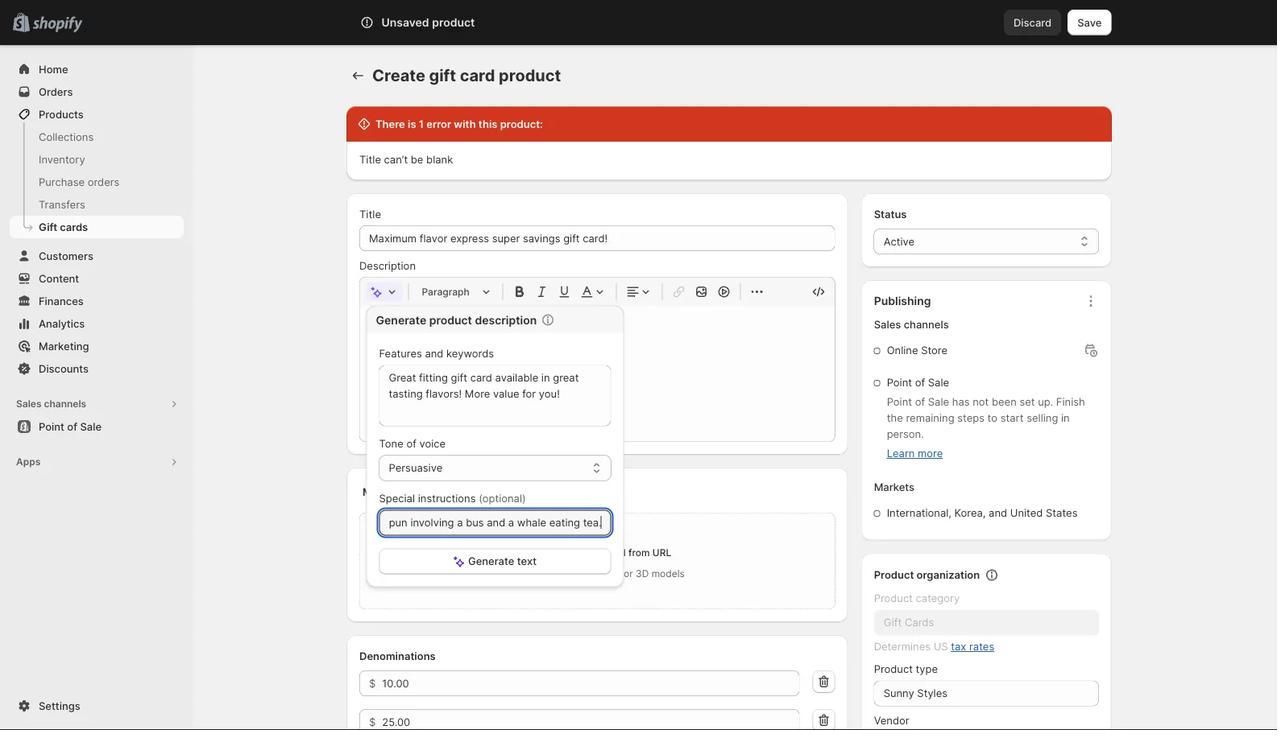 Task type: locate. For each thing, give the bounding box(es) containing it.
0 vertical spatial $
[[369, 678, 376, 690]]

tone
[[379, 438, 404, 450]]

2 vertical spatial product
[[874, 664, 913, 676]]

$
[[369, 678, 376, 690], [369, 716, 376, 729]]

content link
[[10, 268, 184, 290]]

rates
[[969, 641, 995, 654]]

transfers
[[39, 198, 85, 211]]

determines
[[874, 641, 931, 654]]

product right unsaved
[[432, 16, 475, 29]]

to
[[988, 412, 998, 425]]

1 vertical spatial point of sale
[[39, 421, 102, 433]]

category
[[916, 593, 960, 605]]

1 horizontal spatial channels
[[904, 319, 949, 331]]

point of sale inside button
[[39, 421, 102, 433]]

paragraph button
[[415, 282, 496, 302]]

product for unsaved product
[[432, 16, 475, 29]]

1 vertical spatial channels
[[44, 398, 86, 410]]

e.g. Replace some words with emoji text field
[[379, 510, 611, 536]]

1 horizontal spatial generate
[[468, 556, 514, 568]]

0 vertical spatial product
[[432, 16, 475, 29]]

1 vertical spatial $
[[369, 716, 376, 729]]

2 vertical spatial product
[[429, 313, 472, 327]]

of up remaining
[[915, 396, 925, 409]]

selling
[[1027, 412, 1058, 425]]

1 vertical spatial title
[[359, 208, 381, 220]]

paragraph
[[422, 286, 470, 298]]

2 product from the top
[[874, 593, 913, 605]]

2 $ from the top
[[369, 716, 376, 729]]

1 horizontal spatial sales channels
[[874, 319, 949, 331]]

of
[[915, 377, 925, 389], [915, 396, 925, 409], [67, 421, 77, 433], [406, 438, 416, 450]]

gift
[[429, 66, 456, 85]]

point of sale down the online store
[[887, 377, 949, 389]]

sales down discounts
[[16, 398, 42, 410]]

sale down sales channels button
[[80, 421, 102, 433]]

sales channels down publishing
[[874, 319, 949, 331]]

has
[[952, 396, 970, 409]]

1 vertical spatial $ text field
[[382, 710, 800, 731]]

product for product organization
[[874, 569, 914, 582]]

1 vertical spatial sale
[[928, 396, 949, 409]]

analytics
[[39, 317, 85, 330]]

0 vertical spatial title
[[359, 153, 381, 166]]

discard button
[[1004, 10, 1061, 35]]

gift cards link
[[10, 216, 184, 239]]

add
[[607, 548, 626, 559]]

2 vertical spatial point
[[39, 421, 64, 433]]

finances
[[39, 295, 84, 307]]

2 vertical spatial sale
[[80, 421, 102, 433]]

$ text field
[[382, 671, 800, 697], [382, 710, 800, 731]]

tone of voice
[[379, 438, 446, 450]]

description
[[475, 313, 537, 327]]

1 vertical spatial sales channels
[[16, 398, 86, 410]]

united
[[1010, 507, 1043, 520]]

title left can't
[[359, 153, 381, 166]]

search button
[[399, 10, 866, 35]]

0 vertical spatial generate
[[376, 313, 426, 327]]

states
[[1046, 507, 1078, 520]]

new
[[568, 548, 588, 559]]

blank
[[426, 153, 453, 166]]

cards
[[60, 221, 88, 233]]

and right features
[[425, 348, 444, 360]]

persuasive
[[389, 462, 443, 475]]

organization
[[917, 569, 980, 582]]

type
[[916, 664, 938, 676]]

and right "korea,"
[[989, 507, 1007, 520]]

generate for generate text
[[468, 556, 514, 568]]

sales channels down discounts
[[16, 398, 86, 410]]

the
[[887, 412, 903, 425]]

title up description
[[359, 208, 381, 220]]

orders
[[88, 176, 120, 188]]

1 vertical spatial point
[[887, 396, 912, 409]]

generate for generate product description
[[376, 313, 426, 327]]

0 horizontal spatial generate
[[376, 313, 426, 327]]

product for product type
[[874, 664, 913, 676]]

determines us tax rates
[[874, 641, 995, 654]]

sales
[[874, 319, 901, 331], [16, 398, 42, 410]]

3d
[[636, 569, 649, 580]]

point up 'apps'
[[39, 421, 64, 433]]

3 product from the top
[[874, 664, 913, 676]]

search
[[425, 16, 460, 29]]

product
[[432, 16, 475, 29], [499, 66, 561, 85], [429, 313, 472, 327]]

channels down discounts
[[44, 398, 86, 410]]

sale down the store
[[928, 377, 949, 389]]

sales channels
[[874, 319, 949, 331], [16, 398, 86, 410]]

text
[[517, 556, 537, 568]]

gift
[[39, 221, 57, 233]]

title for title
[[359, 208, 381, 220]]

0 vertical spatial channels
[[904, 319, 949, 331]]

transfers link
[[10, 193, 184, 216]]

purchase orders link
[[10, 171, 184, 193]]

1 product from the top
[[874, 569, 914, 582]]

product down paragraph dropdown button
[[429, 313, 472, 327]]

1 vertical spatial sales
[[16, 398, 42, 410]]

1 vertical spatial generate
[[468, 556, 514, 568]]

unsaved
[[382, 16, 429, 29]]

orders link
[[10, 81, 184, 103]]

0 vertical spatial point of sale
[[887, 377, 949, 389]]

1 vertical spatial product
[[874, 593, 913, 605]]

channels up the store
[[904, 319, 949, 331]]

0 vertical spatial $ text field
[[382, 671, 800, 697]]

us
[[934, 641, 948, 654]]

1
[[419, 118, 424, 130]]

0 vertical spatial product
[[874, 569, 914, 582]]

1 $ from the top
[[369, 678, 376, 690]]

online
[[887, 344, 918, 357]]

of down sales channels button
[[67, 421, 77, 433]]

title for title can't be blank
[[359, 153, 381, 166]]

title
[[359, 153, 381, 166], [359, 208, 381, 220]]

can't
[[384, 153, 408, 166]]

point down "online"
[[887, 377, 912, 389]]

2 title from the top
[[359, 208, 381, 220]]

0 horizontal spatial and
[[425, 348, 444, 360]]

finish
[[1056, 396, 1085, 409]]

product for product category
[[874, 593, 913, 605]]

is
[[408, 118, 416, 130]]

or
[[624, 569, 633, 580]]

create
[[372, 66, 425, 85]]

images,
[[550, 569, 585, 580]]

generate left the text
[[468, 556, 514, 568]]

status
[[874, 208, 907, 220]]

point of sale down sales channels button
[[39, 421, 102, 433]]

sale up remaining
[[928, 396, 949, 409]]

there is 1 error with this product:
[[376, 118, 543, 130]]

product
[[874, 569, 914, 582], [874, 593, 913, 605], [874, 664, 913, 676]]

1 vertical spatial product
[[499, 66, 561, 85]]

point
[[887, 377, 912, 389], [887, 396, 912, 409], [39, 421, 64, 433]]

models
[[652, 569, 685, 580]]

product up product category
[[874, 569, 914, 582]]

generate up features
[[376, 313, 426, 327]]

0 horizontal spatial channels
[[44, 398, 86, 410]]

sales down publishing
[[874, 319, 901, 331]]

generate
[[376, 313, 426, 327], [468, 556, 514, 568]]

1 vertical spatial and
[[989, 507, 1007, 520]]

1 horizontal spatial and
[[989, 507, 1007, 520]]

store
[[921, 344, 948, 357]]

online store
[[887, 344, 948, 357]]

0 horizontal spatial point of sale
[[39, 421, 102, 433]]

point up the
[[887, 396, 912, 409]]

0 horizontal spatial sales
[[16, 398, 42, 410]]

1 title from the top
[[359, 153, 381, 166]]

upload new
[[533, 548, 588, 559]]

remaining
[[906, 412, 955, 425]]

product up product:
[[499, 66, 561, 85]]

generate inside "button"
[[468, 556, 514, 568]]

1 horizontal spatial sales
[[874, 319, 901, 331]]

features and keywords
[[379, 348, 494, 360]]

channels
[[904, 319, 949, 331], [44, 398, 86, 410]]

description
[[359, 259, 416, 272]]

and
[[425, 348, 444, 360], [989, 507, 1007, 520]]

0 horizontal spatial sales channels
[[16, 398, 86, 410]]

0 vertical spatial sale
[[928, 377, 949, 389]]

product down determines
[[874, 664, 913, 676]]

inventory
[[39, 153, 85, 166]]

orders
[[39, 85, 73, 98]]

product down product organization
[[874, 593, 913, 605]]



Task type: vqa. For each thing, say whether or not it's contained in the screenshot.
Tooltip: Data will refresh every 60 seconds tooltip
no



Task type: describe. For each thing, give the bounding box(es) containing it.
products
[[39, 108, 84, 120]]

set
[[1020, 396, 1035, 409]]

upload new button
[[523, 542, 598, 565]]

be
[[411, 153, 423, 166]]

1 $ text field from the top
[[382, 671, 800, 697]]

1 horizontal spatial point of sale
[[887, 377, 949, 389]]

sales channels inside sales channels button
[[16, 398, 86, 410]]

learn
[[887, 448, 915, 460]]

customers link
[[10, 245, 184, 268]]

save button
[[1068, 10, 1112, 35]]

special instructions (optional)
[[379, 493, 526, 505]]

generate text
[[468, 556, 537, 568]]

learn more link
[[887, 448, 943, 460]]

point inside point of sale has not been set up. finish the remaining steps to start selling in person. learn more
[[887, 396, 912, 409]]

add from url
[[607, 548, 671, 559]]

this
[[479, 118, 498, 130]]

of down the online store
[[915, 377, 925, 389]]

apps
[[16, 457, 41, 468]]

person.
[[887, 428, 924, 441]]

of inside point of sale has not been set up. finish the remaining steps to start selling in person. learn more
[[915, 396, 925, 409]]

collections
[[39, 131, 94, 143]]

0 vertical spatial point
[[887, 377, 912, 389]]

products link
[[10, 103, 184, 126]]

$ for 1st $ text box from the bottom
[[369, 716, 376, 729]]

features
[[379, 348, 422, 360]]

Product category text field
[[874, 610, 1099, 636]]

vendor
[[874, 715, 909, 728]]

sale inside point of sale has not been set up. finish the remaining steps to start selling in person. learn more
[[928, 396, 949, 409]]

apps button
[[10, 451, 184, 474]]

product type
[[874, 664, 938, 676]]

markets
[[874, 481, 915, 494]]

tax
[[951, 641, 966, 654]]

videos,
[[588, 569, 621, 580]]

product category
[[874, 593, 960, 605]]

Features and keywords text field
[[379, 365, 611, 427]]

denominations
[[359, 650, 436, 663]]

international,
[[887, 507, 952, 520]]

been
[[992, 396, 1017, 409]]

channels inside button
[[44, 398, 86, 410]]

0 vertical spatial sales
[[874, 319, 901, 331]]

instructions
[[418, 493, 476, 505]]

special
[[379, 493, 415, 505]]

generate text button
[[379, 549, 611, 575]]

generate product description
[[376, 313, 537, 327]]

sale inside button
[[80, 421, 102, 433]]

accepts images, videos, or 3d models
[[510, 569, 685, 580]]

media
[[363, 486, 394, 498]]

url
[[653, 548, 671, 559]]

of right tone
[[406, 438, 416, 450]]

sales inside button
[[16, 398, 42, 410]]

settings link
[[10, 695, 184, 718]]

add from url button
[[607, 548, 671, 559]]

point of sale button
[[0, 416, 193, 438]]

0 vertical spatial and
[[425, 348, 444, 360]]

purchase
[[39, 176, 85, 188]]

point of sale link
[[10, 416, 184, 438]]

purchase orders
[[39, 176, 120, 188]]

create gift card product
[[372, 66, 561, 85]]

Title text field
[[359, 226, 835, 251]]

$ for first $ text box from the top of the page
[[369, 678, 376, 690]]

active
[[884, 235, 915, 248]]

0 vertical spatial sales channels
[[874, 319, 949, 331]]

with
[[454, 118, 476, 130]]

upload
[[533, 548, 566, 559]]

product:
[[500, 118, 543, 130]]

2 $ text field from the top
[[382, 710, 800, 731]]

(optional)
[[479, 493, 526, 505]]

home link
[[10, 58, 184, 81]]

voice
[[419, 438, 446, 450]]

finances link
[[10, 290, 184, 313]]

point inside button
[[39, 421, 64, 433]]

marketing
[[39, 340, 89, 353]]

product organization
[[874, 569, 980, 582]]

Product type text field
[[874, 681, 1099, 707]]

product for generate product description
[[429, 313, 472, 327]]

there
[[376, 118, 405, 130]]

shopify image
[[32, 16, 82, 33]]

keywords
[[447, 348, 494, 360]]

from
[[629, 548, 650, 559]]

more
[[918, 448, 943, 460]]

up.
[[1038, 396, 1053, 409]]

inventory link
[[10, 148, 184, 171]]

steps
[[958, 412, 985, 425]]

customers
[[39, 250, 93, 262]]

tax rates link
[[951, 641, 995, 654]]

error
[[427, 118, 451, 130]]

of inside button
[[67, 421, 77, 433]]

publishing
[[874, 295, 931, 308]]

collections link
[[10, 126, 184, 148]]

point of sale has not been set up. finish the remaining steps to start selling in person. learn more
[[887, 396, 1085, 460]]



